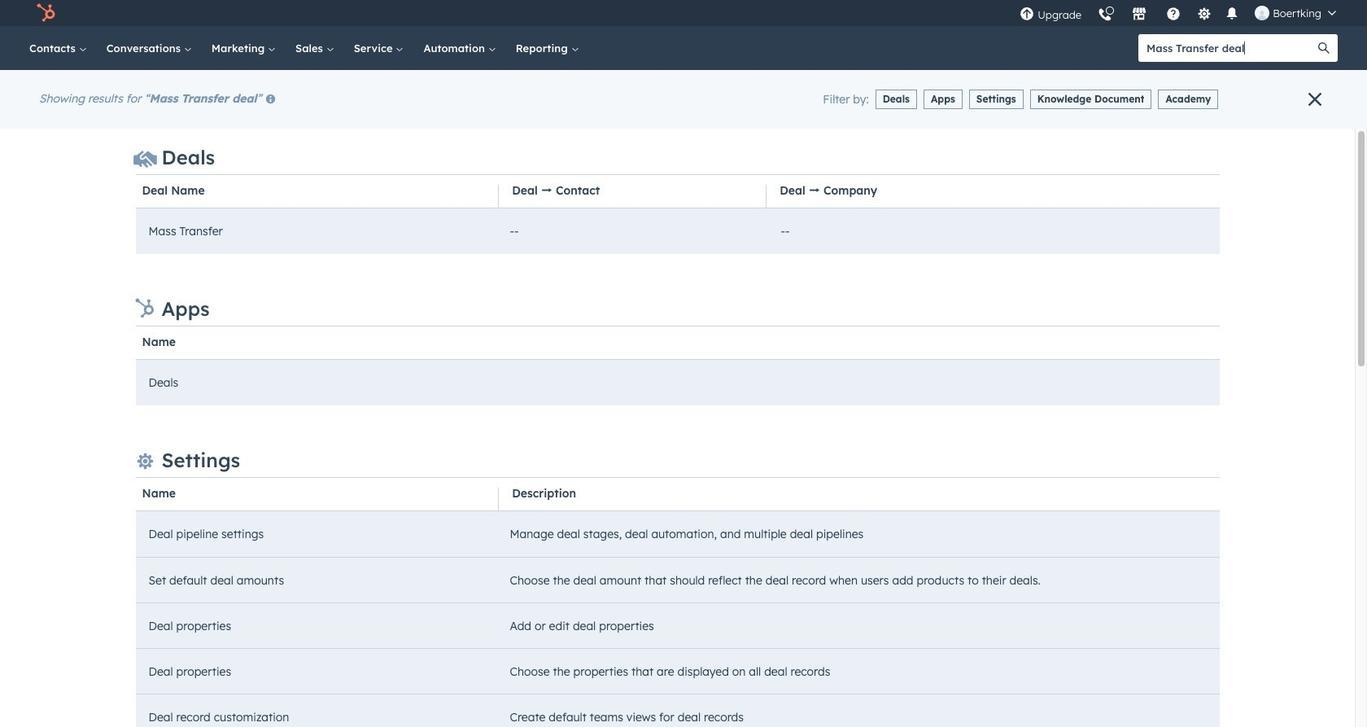 Task type: locate. For each thing, give the bounding box(es) containing it.
[object object] complete progress bar
[[954, 350, 992, 355]]

progress bar
[[442, 125, 580, 142]]

Search HubSpot search field
[[1139, 34, 1311, 62]]

user guides element
[[250, 70, 416, 247]]

menu
[[1012, 0, 1348, 26]]

marketplaces image
[[1133, 7, 1147, 22]]

link opens in a new window image
[[395, 623, 406, 642]]



Task type: vqa. For each thing, say whether or not it's contained in the screenshot.
[object Object] complete PROGRESS BAR
yes



Task type: describe. For each thing, give the bounding box(es) containing it.
bob king image
[[1256, 6, 1270, 20]]



